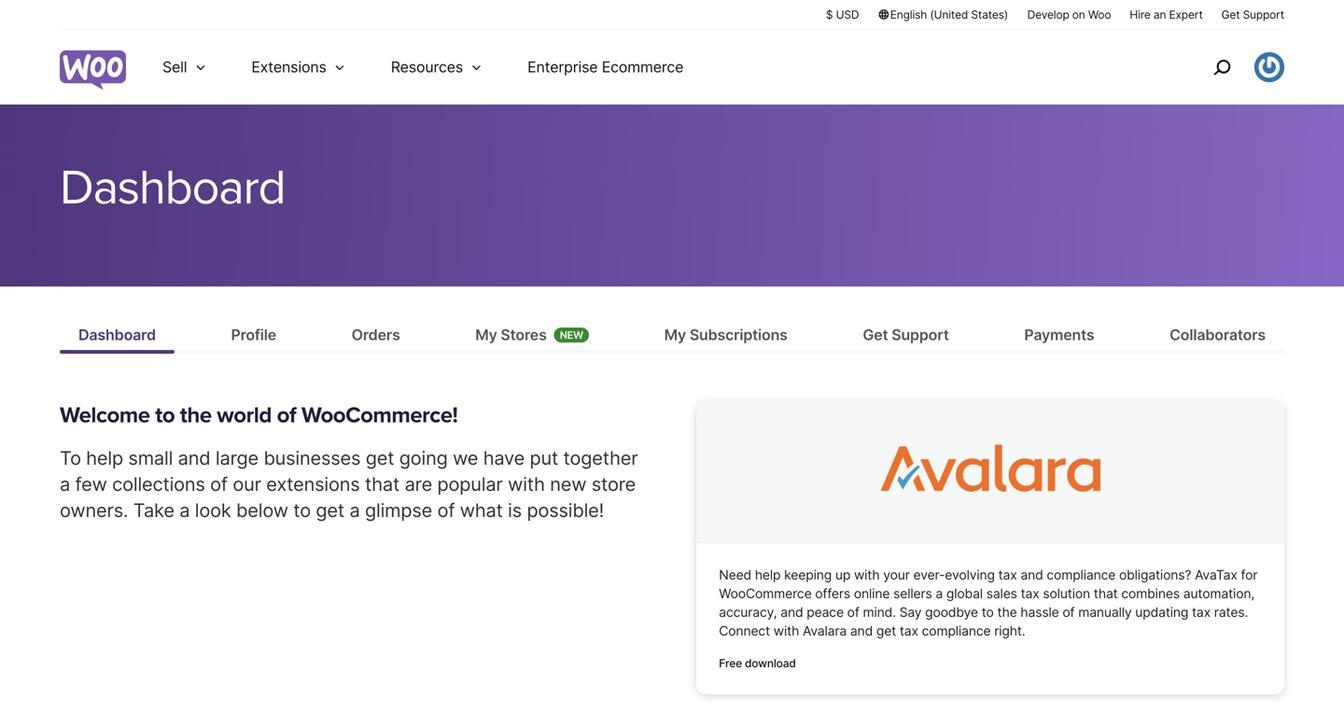 Task type: vqa. For each thing, say whether or not it's contained in the screenshot.
credit
no



Task type: describe. For each thing, give the bounding box(es) containing it.
offers
[[816, 586, 851, 602]]

expert
[[1170, 8, 1204, 21]]

resources
[[391, 58, 463, 76]]

and down mind.
[[851, 624, 873, 640]]

evolving
[[946, 568, 996, 583]]

0 horizontal spatial get support link
[[845, 324, 968, 350]]

download
[[745, 657, 796, 671]]

orders
[[352, 326, 400, 344]]

0 vertical spatial support
[[1244, 8, 1285, 21]]

0 horizontal spatial get support
[[863, 326, 950, 344]]

sell button
[[140, 30, 229, 105]]

0 vertical spatial compliance
[[1047, 568, 1116, 583]]

of left "what"
[[438, 499, 455, 522]]

an
[[1154, 8, 1167, 21]]

a inside need help keeping up with your ever-evolving tax and compliance obligations? avatax for woocommerce offers online sellers a global sales tax solution that combines automation, accuracy, and peace of mind. say goodbye to the hassle of manually updating tax rates. connect with avalara and get tax compliance right.
[[936, 586, 943, 602]]

subscriptions
[[690, 326, 788, 344]]

woo
[[1089, 8, 1112, 21]]

$ usd button
[[827, 7, 860, 22]]

extensions button
[[229, 30, 369, 105]]

going
[[400, 447, 448, 470]]

0 vertical spatial dashboard
[[60, 159, 285, 218]]

help for to
[[86, 447, 123, 470]]

of down 'solution'
[[1063, 605, 1075, 621]]

the inside need help keeping up with your ever-evolving tax and compliance obligations? avatax for woocommerce offers online sellers a global sales tax solution that combines automation, accuracy, and peace of mind. say goodbye to the hassle of manually updating tax rates. connect with avalara and get tax compliance right.
[[998, 605, 1018, 621]]

enterprise ecommerce
[[528, 58, 684, 76]]

have
[[484, 447, 525, 470]]

open account menu image
[[1255, 52, 1285, 82]]

0 vertical spatial to
[[155, 402, 175, 429]]

get inside need help keeping up with your ever-evolving tax and compliance obligations? avatax for woocommerce offers online sellers a global sales tax solution that combines automation, accuracy, and peace of mind. say goodbye to the hassle of manually updating tax rates. connect with avalara and get tax compliance right.
[[877, 624, 897, 640]]

connect
[[719, 624, 771, 640]]

$
[[827, 8, 834, 21]]

possible!
[[527, 499, 604, 522]]

large
[[216, 447, 259, 470]]

world
[[217, 402, 272, 429]]

resources button
[[369, 30, 505, 105]]

profile
[[231, 326, 277, 344]]

small
[[128, 447, 173, 470]]

keeping
[[785, 568, 832, 583]]

0 vertical spatial get
[[1222, 8, 1241, 21]]

obligations?
[[1120, 568, 1192, 583]]

hire
[[1131, 8, 1151, 21]]

is
[[508, 499, 522, 522]]

popular
[[438, 473, 503, 496]]

welcome to the world of woocommerce!
[[60, 402, 458, 429]]

english (united states)
[[891, 8, 1009, 21]]

0 vertical spatial get support link
[[1222, 7, 1285, 22]]

ecommerce
[[602, 58, 684, 76]]

that inside need help keeping up with your ever-evolving tax and compliance obligations? avatax for woocommerce offers online sellers a global sales tax solution that combines automation, accuracy, and peace of mind. say goodbye to the hassle of manually updating tax rates. connect with avalara and get tax compliance right.
[[1094, 586, 1119, 602]]

tax down 'automation,'
[[1193, 605, 1211, 621]]

to help small and large businesses get going we have put together a few collections    of our extensions that are popular with new store owners. take    a look below to get a glimpse of what is possible!
[[60, 447, 638, 522]]

businesses
[[264, 447, 361, 470]]

payments
[[1025, 326, 1095, 344]]

to
[[60, 447, 81, 470]]

hire an expert link
[[1131, 7, 1204, 22]]

put
[[530, 447, 559, 470]]

collaborators
[[1170, 326, 1267, 344]]

develop
[[1028, 8, 1070, 21]]

automation,
[[1184, 586, 1255, 602]]

store
[[592, 473, 636, 496]]

peace
[[807, 605, 844, 621]]

few
[[75, 473, 107, 496]]

stores
[[501, 326, 547, 344]]

collections
[[112, 473, 205, 496]]

a left few
[[60, 473, 70, 496]]

woocommerce
[[719, 586, 812, 602]]

english
[[891, 8, 928, 21]]

dashboard link
[[60, 324, 175, 350]]

sell
[[163, 58, 187, 76]]

help for need
[[755, 568, 781, 583]]

extensions
[[266, 473, 360, 496]]

updating
[[1136, 605, 1189, 621]]

welcome
[[60, 402, 150, 429]]

woocommerce!
[[302, 402, 458, 429]]

take
[[133, 499, 174, 522]]

of right world
[[277, 402, 296, 429]]

say
[[900, 605, 922, 621]]

your
[[884, 568, 910, 583]]

english (united states) button
[[878, 7, 1009, 22]]

states)
[[972, 8, 1009, 21]]

a left look
[[180, 499, 190, 522]]

manually
[[1079, 605, 1133, 621]]



Task type: locate. For each thing, give the bounding box(es) containing it.
mind.
[[863, 605, 897, 621]]

(united
[[931, 8, 969, 21]]

1 vertical spatial get
[[316, 499, 345, 522]]

2 vertical spatial to
[[982, 605, 994, 621]]

new
[[550, 473, 587, 496]]

up
[[836, 568, 851, 583]]

1 vertical spatial get support link
[[845, 324, 968, 350]]

help inside to help small and large businesses get going we have put together a few collections    of our extensions that are popular with new store owners. take    a look below to get a glimpse of what is possible!
[[86, 447, 123, 470]]

search image
[[1208, 52, 1238, 82]]

need
[[719, 568, 752, 583]]

sales
[[987, 586, 1018, 602]]

get down mind.
[[877, 624, 897, 640]]

compliance up 'solution'
[[1047, 568, 1116, 583]]

collaborators link
[[1152, 324, 1285, 350]]

get
[[1222, 8, 1241, 21], [863, 326, 889, 344]]

the
[[180, 402, 212, 429], [998, 605, 1018, 621]]

goodbye
[[926, 605, 979, 621]]

develop on woo
[[1028, 8, 1112, 21]]

and inside to help small and large businesses get going we have put together a few collections    of our extensions that are popular with new store owners. take    a look below to get a glimpse of what is possible!
[[178, 447, 211, 470]]

to inside need help keeping up with your ever-evolving tax and compliance obligations? avatax for woocommerce offers online sellers a global sales tax solution that combines automation, accuracy, and peace of mind. say goodbye to the hassle of manually updating tax rates. connect with avalara and get tax compliance right.
[[982, 605, 994, 621]]

that
[[365, 473, 400, 496], [1094, 586, 1119, 602]]

payments link
[[1006, 324, 1114, 350]]

1 vertical spatial compliance
[[922, 624, 991, 640]]

1 vertical spatial to
[[293, 499, 311, 522]]

look
[[195, 499, 231, 522]]

tax up sales
[[999, 568, 1018, 583]]

with up online
[[855, 568, 880, 583]]

my left stores
[[476, 326, 497, 344]]

solution
[[1044, 586, 1091, 602]]

support
[[1244, 8, 1285, 21], [892, 326, 950, 344]]

1 vertical spatial help
[[755, 568, 781, 583]]

get support link
[[1222, 7, 1285, 22], [845, 324, 968, 350]]

0 horizontal spatial to
[[155, 402, 175, 429]]

a down ever-
[[936, 586, 943, 602]]

of up look
[[210, 473, 228, 496]]

1 horizontal spatial the
[[998, 605, 1018, 621]]

0 vertical spatial get
[[366, 447, 394, 470]]

tax down say
[[900, 624, 919, 640]]

and down woocommerce
[[781, 605, 804, 621]]

help up few
[[86, 447, 123, 470]]

avatax
[[1196, 568, 1238, 583]]

owners.
[[60, 499, 128, 522]]

my subscriptions link
[[646, 324, 807, 350]]

0 horizontal spatial support
[[892, 326, 950, 344]]

enterprise
[[528, 58, 598, 76]]

avalara
[[803, 624, 847, 640]]

compliance
[[1047, 568, 1116, 583], [922, 624, 991, 640]]

and up hassle on the right bottom
[[1021, 568, 1044, 583]]

on
[[1073, 8, 1086, 21]]

0 vertical spatial that
[[365, 473, 400, 496]]

0 horizontal spatial my
[[476, 326, 497, 344]]

glimpse
[[365, 499, 433, 522]]

a left glimpse
[[350, 499, 360, 522]]

orders link
[[333, 324, 419, 350]]

my for my stores
[[476, 326, 497, 344]]

for
[[1242, 568, 1258, 583]]

1 horizontal spatial get
[[1222, 8, 1241, 21]]

get support
[[1222, 8, 1285, 21], [863, 326, 950, 344]]

my subscriptions
[[665, 326, 788, 344]]

develop on woo link
[[1028, 7, 1112, 22]]

what
[[460, 499, 503, 522]]

get down woocommerce!
[[366, 447, 394, 470]]

1 horizontal spatial support
[[1244, 8, 1285, 21]]

my stores
[[476, 326, 547, 344]]

0 vertical spatial get support
[[1222, 8, 1285, 21]]

get down extensions
[[316, 499, 345, 522]]

to
[[155, 402, 175, 429], [293, 499, 311, 522], [982, 605, 994, 621]]

1 horizontal spatial with
[[774, 624, 800, 640]]

2 vertical spatial get
[[877, 624, 897, 640]]

1 vertical spatial the
[[998, 605, 1018, 621]]

hassle
[[1021, 605, 1060, 621]]

combines
[[1122, 586, 1181, 602]]

1 horizontal spatial get support
[[1222, 8, 1285, 21]]

1 horizontal spatial that
[[1094, 586, 1119, 602]]

0 vertical spatial the
[[180, 402, 212, 429]]

1 horizontal spatial to
[[293, 499, 311, 522]]

0 horizontal spatial with
[[508, 473, 545, 496]]

below
[[236, 499, 288, 522]]

1 vertical spatial support
[[892, 326, 950, 344]]

online
[[854, 586, 890, 602]]

new
[[560, 329, 584, 342]]

1 vertical spatial get
[[863, 326, 889, 344]]

a
[[60, 473, 70, 496], [180, 499, 190, 522], [350, 499, 360, 522], [936, 586, 943, 602]]

with
[[508, 473, 545, 496], [855, 568, 880, 583], [774, 624, 800, 640]]

and left large
[[178, 447, 211, 470]]

dashboard
[[60, 159, 285, 218], [78, 326, 156, 344]]

2 vertical spatial with
[[774, 624, 800, 640]]

2 horizontal spatial to
[[982, 605, 994, 621]]

service navigation menu element
[[1174, 37, 1285, 98]]

sellers
[[894, 586, 933, 602]]

together
[[564, 447, 638, 470]]

0 horizontal spatial get
[[863, 326, 889, 344]]

enterprise ecommerce link
[[505, 30, 706, 105]]

of
[[277, 402, 296, 429], [210, 473, 228, 496], [438, 499, 455, 522], [848, 605, 860, 621], [1063, 605, 1075, 621]]

global
[[947, 586, 983, 602]]

1 vertical spatial that
[[1094, 586, 1119, 602]]

tax
[[999, 568, 1018, 583], [1021, 586, 1040, 602], [1193, 605, 1211, 621], [900, 624, 919, 640]]

hire an expert
[[1131, 8, 1204, 21]]

tax up hassle on the right bottom
[[1021, 586, 1040, 602]]

0 horizontal spatial that
[[365, 473, 400, 496]]

that up manually
[[1094, 586, 1119, 602]]

are
[[405, 473, 433, 496]]

0 horizontal spatial compliance
[[922, 624, 991, 640]]

with inside to help small and large businesses get going we have put together a few collections    of our extensions that are popular with new store owners. take    a look below to get a glimpse of what is possible!
[[508, 473, 545, 496]]

1 horizontal spatial help
[[755, 568, 781, 583]]

0 vertical spatial help
[[86, 447, 123, 470]]

extensions
[[252, 58, 327, 76]]

$ usd
[[827, 8, 860, 21]]

accuracy,
[[719, 605, 778, 621]]

that up glimpse
[[365, 473, 400, 496]]

1 horizontal spatial get
[[366, 447, 394, 470]]

my for my subscriptions
[[665, 326, 687, 344]]

to down sales
[[982, 605, 994, 621]]

to up "small" on the left bottom of page
[[155, 402, 175, 429]]

0 horizontal spatial the
[[180, 402, 212, 429]]

0 horizontal spatial help
[[86, 447, 123, 470]]

our
[[233, 473, 261, 496]]

1 vertical spatial get support
[[863, 326, 950, 344]]

rates.
[[1215, 605, 1249, 621]]

profile link
[[212, 324, 295, 350]]

the left world
[[180, 402, 212, 429]]

2 horizontal spatial get
[[877, 624, 897, 640]]

compliance down goodbye
[[922, 624, 991, 640]]

help inside need help keeping up with your ever-evolving tax and compliance obligations? avatax for woocommerce offers online sellers a global sales tax solution that combines automation, accuracy, and peace of mind. say goodbye to the hassle of manually updating tax rates. connect with avalara and get tax compliance right.
[[755, 568, 781, 583]]

with up the download
[[774, 624, 800, 640]]

1 vertical spatial dashboard
[[78, 326, 156, 344]]

help
[[86, 447, 123, 470], [755, 568, 781, 583]]

right.
[[995, 624, 1026, 640]]

0 vertical spatial with
[[508, 473, 545, 496]]

my left subscriptions
[[665, 326, 687, 344]]

1 my from the left
[[476, 326, 497, 344]]

with up is
[[508, 473, 545, 496]]

free download
[[719, 657, 796, 671]]

need help keeping up with your ever-evolving tax and compliance obligations? avatax for woocommerce offers online sellers a global sales tax solution that combines automation, accuracy, and peace of mind. say goodbye to the hassle of manually updating tax rates. connect with avalara and get tax compliance right.
[[719, 568, 1258, 640]]

of left mind.
[[848, 605, 860, 621]]

2 my from the left
[[665, 326, 687, 344]]

2 horizontal spatial with
[[855, 568, 880, 583]]

1 vertical spatial with
[[855, 568, 880, 583]]

0 horizontal spatial get
[[316, 499, 345, 522]]

to inside to help small and large businesses get going we have put together a few collections    of our extensions that are popular with new store owners. take    a look below to get a glimpse of what is possible!
[[293, 499, 311, 522]]

usd
[[837, 8, 860, 21]]

1 horizontal spatial get support link
[[1222, 7, 1285, 22]]

help up woocommerce
[[755, 568, 781, 583]]

to down extensions
[[293, 499, 311, 522]]

1 horizontal spatial my
[[665, 326, 687, 344]]

the up right.
[[998, 605, 1018, 621]]

that inside to help small and large businesses get going we have put together a few collections    of our extensions that are popular with new store owners. take    a look below to get a glimpse of what is possible!
[[365, 473, 400, 496]]

my
[[476, 326, 497, 344], [665, 326, 687, 344]]

ever-
[[914, 568, 946, 583]]

1 horizontal spatial compliance
[[1047, 568, 1116, 583]]



